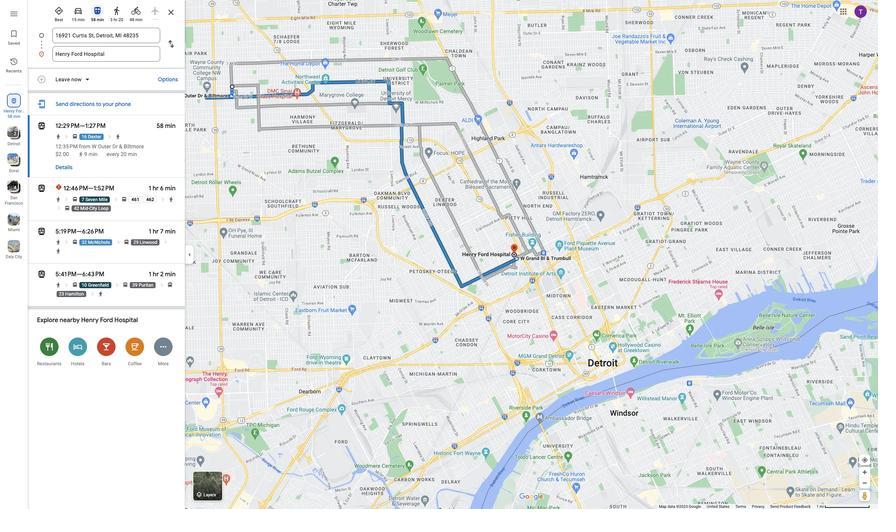 Task type: locate. For each thing, give the bounding box(es) containing it.
bus image left 39
[[123, 282, 129, 288]]

none field down 3
[[56, 28, 157, 43]]

reverse starting point and destination image
[[167, 39, 176, 49]]

states
[[719, 505, 730, 509]]

1 vertical spatial henry
[[81, 316, 99, 324]]

1 left mi
[[817, 505, 819, 509]]

0 horizontal spatial 58
[[7, 114, 12, 119]]

1 2 places element from the top
[[8, 130, 16, 137]]

walk image down 1 hr 6 min
[[169, 197, 174, 202]]

1 horizontal spatial 58
[[91, 17, 96, 22]]

bars
[[102, 361, 111, 367]]

0 horizontal spatial 7
[[82, 197, 84, 202]]


[[10, 96, 17, 105], [37, 121, 46, 131], [37, 183, 46, 194], [37, 226, 46, 237], [37, 269, 46, 280]]

bus image left '42'
[[64, 205, 70, 211]]

0 vertical spatial ford
[[16, 109, 24, 114]]

hotels
[[71, 361, 85, 367]]

1 up "linwood"
[[149, 228, 151, 235]]

directions main content
[[28, 0, 185, 509]]

henry up detroit
[[4, 109, 15, 114]]

hospital
[[6, 114, 22, 119], [115, 316, 138, 324]]

10
[[82, 283, 87, 288]]

0 vertical spatial 58
[[91, 17, 96, 22]]

send directions to your phone
[[56, 101, 131, 108]]

hr left 6
[[153, 185, 159, 192]]

every 20 min
[[107, 151, 137, 157]]

1 horizontal spatial 58 min
[[91, 17, 104, 22]]

—
[[80, 122, 85, 130], [88, 185, 94, 192], [77, 228, 82, 235], [77, 271, 82, 278]]

2 places element up doral at the left top of the page
[[8, 157, 16, 164]]

1 horizontal spatial 7
[[160, 228, 164, 235]]

ford up bars button
[[100, 316, 113, 324]]

walk image up &
[[115, 134, 121, 140]]

, then image up 23 hamilton
[[64, 282, 70, 288]]

driving image
[[74, 6, 83, 15]]

city down 7 seven mile
[[89, 206, 97, 211]]

, then image left 39
[[114, 282, 120, 288]]

20 right 3
[[119, 17, 123, 22]]

58 inside  list
[[7, 114, 12, 119]]

1 horizontal spatial city
[[89, 206, 97, 211]]

from
[[79, 143, 91, 150]]

min inside radio
[[135, 17, 143, 22]]

2 none field from the top
[[56, 46, 157, 62]]

miami button
[[0, 210, 28, 234]]

20 down &
[[121, 151, 127, 157]]

0 horizontal spatial send
[[56, 101, 68, 108]]

2 2 places element from the top
[[8, 157, 16, 164]]

list
[[28, 28, 185, 62]]

daly city
[[6, 254, 22, 259]]

send inside the "directions" main content
[[56, 101, 68, 108]]

details button
[[52, 160, 76, 174]]

best
[[55, 17, 63, 22]]

product
[[781, 505, 794, 509]]

transit image left 5:19 pm
[[37, 226, 46, 237]]

1 vertical spatial 58 min
[[7, 114, 20, 119]]

1 hr 7 min
[[149, 228, 176, 235]]

bars button
[[92, 333, 121, 371]]

privacy
[[753, 505, 765, 509]]

united states button
[[707, 504, 730, 509]]

hr for 7
[[153, 228, 159, 235]]

, then image up outer
[[107, 134, 113, 140]]

1 horizontal spatial ford
[[100, 316, 113, 324]]

1 vertical spatial 2 places element
[[8, 157, 16, 164]]

, then image down the 1 hr 2 min
[[159, 282, 165, 288]]

1 vertical spatial none field
[[56, 46, 157, 62]]

1 vertical spatial 58
[[7, 114, 12, 119]]

alert tooltip
[[56, 184, 62, 190]]

0 vertical spatial transit image
[[37, 121, 46, 131]]

5:41 pm — 6:43 pm
[[56, 271, 104, 278]]

bus image for 1 hr 2 min
[[72, 282, 78, 288]]

12:35 pm
[[56, 143, 78, 150]]

58 min inside the "directions" main content
[[157, 122, 176, 130]]

48 min
[[130, 17, 143, 22]]

loop
[[98, 206, 109, 211]]

1 up puritan
[[149, 271, 151, 278]]

 left 5:19 pm
[[37, 226, 46, 237]]

bus image up '42'
[[72, 197, 78, 202]]

city
[[89, 206, 97, 211], [15, 254, 22, 259]]

hr for 6
[[153, 185, 159, 192]]

2 places element up detroit
[[8, 130, 16, 137]]

1 none field from the top
[[56, 28, 157, 43]]

bus image
[[122, 197, 127, 202], [72, 239, 78, 245], [123, 282, 129, 288], [167, 282, 173, 288]]

henry inside henry ford hospital
[[4, 109, 15, 114]]

united states
[[707, 505, 730, 509]]

3 hr 20
[[110, 17, 123, 22]]

4 places element
[[8, 184, 16, 191]]

0 vertical spatial 2
[[14, 131, 16, 136]]

0 horizontal spatial 58 min
[[7, 114, 20, 119]]

send left product on the right
[[771, 505, 780, 509]]

walking image
[[78, 152, 84, 157]]

1 vertical spatial ford
[[100, 316, 113, 324]]

bus image left 461
[[122, 197, 127, 202]]

hospital up coffee button
[[115, 316, 138, 324]]

1 vertical spatial transit image
[[37, 269, 46, 280]]

— up 32
[[77, 228, 82, 235]]

transit image for 12:29 pm
[[37, 121, 46, 131]]

, then image left 29
[[116, 239, 121, 245]]

 up henry ford hospital
[[10, 96, 17, 105]]

walking image
[[112, 6, 121, 15]]

walk image down the alert tooltip
[[56, 197, 61, 202]]

hr up puritan
[[153, 271, 159, 278]]

2 horizontal spatial 58 min
[[157, 122, 176, 130]]

walk image
[[56, 134, 61, 140], [56, 239, 61, 245], [56, 248, 61, 254], [56, 282, 61, 288], [98, 291, 104, 297]]

transit image left 12:29 pm
[[37, 121, 46, 131]]

bus image up hamilton at left bottom
[[72, 282, 78, 288]]

min
[[78, 17, 85, 22], [97, 17, 104, 22], [135, 17, 143, 22], [13, 114, 20, 119], [165, 122, 176, 130], [89, 151, 98, 157], [128, 151, 137, 157], [165, 185, 176, 192], [165, 228, 176, 235], [165, 271, 176, 278]]

, then image right the mile
[[113, 197, 119, 202]]

0 vertical spatial 20
[[119, 17, 123, 22]]

1 vertical spatial hospital
[[115, 316, 138, 324]]

3 hr 20 radio
[[109, 3, 125, 23]]

flights image
[[151, 6, 160, 15]]

1 for 1 hr 7 min
[[149, 228, 151, 235]]

show street view coverage image
[[860, 490, 871, 502]]

bus image down the 1 hr 2 min
[[167, 282, 173, 288]]

leave now
[[56, 76, 82, 82]]

None field
[[56, 28, 157, 43], [56, 46, 157, 62]]

transit image
[[37, 121, 46, 131], [37, 269, 46, 280]]

0 vertical spatial none field
[[56, 28, 157, 43]]

none field down starting point 16921 curtis st, detroit, mi 48235 field
[[56, 46, 157, 62]]

1 vertical spatial 20
[[121, 151, 127, 157]]

hospital up detroit
[[6, 114, 22, 119]]

ford inside the "directions" main content
[[100, 316, 113, 324]]

1 transit image from the top
[[37, 121, 46, 131]]

more
[[158, 361, 169, 367]]

seven
[[85, 197, 98, 202]]

1 vertical spatial 2
[[14, 158, 16, 163]]

footer
[[660, 504, 817, 509]]

hr up "linwood"
[[153, 228, 159, 235]]

bus image for 58 min
[[72, 134, 78, 140]]

0 vertical spatial 7
[[82, 197, 84, 202]]

, then image for 6:26 pm
[[116, 239, 121, 245]]

2 vertical spatial 58 min
[[157, 122, 176, 130]]

send left directions
[[56, 101, 68, 108]]

bus image for 23 hamilton
[[167, 282, 173, 288]]

hr for 2
[[153, 271, 159, 278]]

city right daly
[[15, 254, 22, 259]]

Destination Henry Ford Hospital field
[[56, 49, 157, 59]]

transit image inside 58 min radio
[[93, 6, 102, 15]]

Starting point 16921 Curtis St, Detroit, MI 48235 field
[[56, 31, 157, 40]]

min inside  list
[[13, 114, 20, 119]]

0 vertical spatial hospital
[[6, 114, 22, 119]]

hr inside radio
[[114, 17, 117, 22]]

hamilton
[[65, 291, 84, 297]]

walk image
[[115, 134, 121, 140], [56, 197, 61, 202], [169, 197, 174, 202]]

1 vertical spatial 7
[[160, 228, 164, 235]]

0 vertical spatial 2 places element
[[8, 130, 16, 137]]

transit image left the alert tooltip
[[37, 183, 46, 194]]

feedback
[[795, 505, 812, 509]]

2 places element for doral
[[8, 157, 16, 164]]

list item down 3
[[28, 28, 185, 52]]

0 vertical spatial 58 min
[[91, 17, 104, 22]]

bus image left 29
[[124, 239, 130, 245]]

 inside  list
[[10, 96, 17, 105]]

None radio
[[147, 3, 163, 20]]

©2023
[[677, 505, 688, 509]]

6:26 pm
[[82, 228, 104, 235]]

3
[[110, 17, 113, 22]]

— up 16
[[80, 122, 85, 130]]

— up 10
[[77, 271, 82, 278]]

hr for 20
[[114, 17, 117, 22]]

2 transit image from the top
[[37, 269, 46, 280]]

transit image right driving image
[[93, 6, 102, 15]]

1
[[149, 185, 151, 192], [149, 228, 151, 235], [149, 271, 151, 278], [817, 505, 819, 509]]

w
[[92, 143, 97, 150]]

1 vertical spatial transit image
[[37, 183, 46, 194]]

0 horizontal spatial henry
[[4, 109, 15, 114]]

— for 5:41 pm
[[77, 271, 82, 278]]

footer containing map data ©2023 google
[[660, 504, 817, 509]]

1 up 462
[[149, 185, 151, 192]]

0 vertical spatial city
[[89, 206, 97, 211]]

list item
[[28, 28, 185, 52], [28, 46, 185, 62]]

henry ford hospital
[[4, 109, 24, 119]]

1 horizontal spatial henry
[[81, 316, 99, 324]]

1 horizontal spatial walk image
[[115, 134, 121, 140]]

henry right nearby
[[81, 316, 99, 324]]

$2.00
[[56, 151, 69, 157]]

0 vertical spatial transit image
[[93, 6, 102, 15]]

ford up detroit
[[16, 109, 24, 114]]

min inside radio
[[97, 17, 104, 22]]

, then image for 6:43 pm
[[114, 282, 120, 288]]

explore nearby henry ford hospital
[[37, 316, 138, 324]]

none field starting point 16921 curtis st, detroit, mi 48235
[[56, 28, 157, 43]]

coffee
[[128, 361, 142, 367]]

2 vertical spatial 2
[[160, 271, 164, 278]]

leave now option
[[56, 76, 83, 83]]

bus image for 39 puritan
[[123, 282, 129, 288]]

15 min radio
[[70, 3, 86, 23]]

miami
[[8, 227, 20, 232]]

 list
[[0, 0, 28, 509]]

2 places element
[[8, 130, 16, 137], [8, 157, 16, 164]]

, then image
[[64, 134, 70, 140], [64, 197, 70, 202], [113, 197, 119, 202], [160, 197, 166, 202], [56, 205, 62, 211], [64, 239, 70, 245], [163, 239, 169, 245], [64, 282, 70, 288], [90, 291, 95, 297]]

bus image
[[72, 134, 78, 140], [72, 197, 78, 202], [64, 205, 70, 211], [124, 239, 130, 245], [72, 282, 78, 288]]

0 horizontal spatial city
[[15, 254, 22, 259]]

google maps element
[[0, 0, 879, 509]]

walk image for 5:19 pm — 6:26 pm
[[56, 239, 61, 245]]

restaurants
[[37, 361, 62, 367]]

list item down starting point 16921 curtis st, detroit, mi 48235 field
[[28, 46, 185, 62]]

58 min radio
[[89, 3, 106, 23]]

, then image down 1 hr 7 min
[[163, 239, 169, 245]]

0 horizontal spatial hospital
[[6, 114, 22, 119]]

show your location image
[[862, 457, 869, 464]]

12:46 pm
[[64, 185, 88, 192]]

2 horizontal spatial 58
[[157, 122, 164, 130]]

1 horizontal spatial send
[[771, 505, 780, 509]]

5:41 pm
[[56, 271, 77, 278]]

2
[[14, 131, 16, 136], [14, 158, 16, 163], [160, 271, 164, 278]]

hr right 3
[[114, 17, 117, 22]]

now
[[71, 76, 82, 82]]

bus image left 32
[[72, 239, 78, 245]]

1 vertical spatial send
[[771, 505, 780, 509]]

0 vertical spatial send
[[56, 101, 68, 108]]

0 vertical spatial henry
[[4, 109, 15, 114]]

 for 5:19 pm
[[37, 226, 46, 237]]

— up seven
[[88, 185, 94, 192]]

hr
[[114, 17, 117, 22], [153, 185, 159, 192], [153, 228, 159, 235], [153, 271, 159, 278]]

1 horizontal spatial hospital
[[115, 316, 138, 324]]

leave now button
[[52, 76, 93, 85]]

bus image left 16
[[72, 134, 78, 140]]

0 horizontal spatial walk image
[[56, 197, 61, 202]]

 left '5:41 pm' at the bottom of the page
[[37, 269, 46, 280]]

, then image
[[107, 134, 113, 140], [116, 239, 121, 245], [114, 282, 120, 288], [159, 282, 165, 288]]

transit image
[[93, 6, 102, 15], [37, 183, 46, 194], [37, 226, 46, 237]]

10 greenfield
[[82, 283, 109, 288]]

biltmore
[[124, 143, 144, 150]]

details
[[56, 164, 73, 171]]

transit image left '5:41 pm' at the bottom of the page
[[37, 269, 46, 280]]

2 vertical spatial transit image
[[37, 226, 46, 237]]

city inside the "directions" main content
[[89, 206, 97, 211]]

23 hamilton
[[59, 291, 84, 297]]

0 horizontal spatial ford
[[16, 109, 24, 114]]

2 vertical spatial 58
[[157, 122, 164, 130]]

options button
[[154, 72, 182, 86]]

1 vertical spatial city
[[15, 254, 22, 259]]

2 horizontal spatial walk image
[[169, 197, 174, 202]]

transit image for 5:41 pm
[[37, 269, 46, 280]]

 left 12:29 pm
[[37, 121, 46, 131]]

1 list item from the top
[[28, 28, 185, 52]]

mcnichols
[[88, 240, 110, 245]]

bus image for 1 hr 6 min
[[72, 197, 78, 202]]

1:52 pm
[[94, 185, 114, 192]]

15
[[72, 17, 77, 22]]

explore
[[37, 316, 58, 324]]



Task type: vqa. For each thing, say whether or not it's contained in the screenshot.
bottommost HENRY
yes



Task type: describe. For each thing, give the bounding box(es) containing it.
39
[[132, 283, 138, 288]]

close directions image
[[167, 8, 176, 17]]

walk image for 12:29 pm — 1:27 pm
[[56, 134, 61, 140]]

terms
[[736, 505, 747, 509]]

doral
[[9, 168, 19, 173]]

francisco
[[5, 201, 23, 206]]

send product feedback
[[771, 505, 812, 509]]

1 mi
[[817, 505, 825, 509]]

saved
[[8, 40, 20, 46]]

outer
[[98, 143, 111, 150]]

zoom in image
[[863, 470, 868, 475]]

, then image for 1:27 pm
[[107, 134, 113, 140]]

— for 12:29 pm
[[80, 122, 85, 130]]

58 min inside  list
[[7, 114, 20, 119]]

dexter
[[88, 134, 101, 140]]

saved button
[[0, 26, 28, 48]]

your
[[103, 101, 114, 108]]

12:46 pm — 1:52 pm
[[64, 185, 114, 192]]

recents button
[[0, 54, 28, 76]]

 left the alert tooltip
[[37, 183, 46, 194]]

greenfield
[[88, 283, 109, 288]]

send product feedback button
[[771, 504, 812, 509]]

462
[[146, 197, 154, 202]]

send for send product feedback
[[771, 505, 780, 509]]

list inside google maps element
[[28, 28, 185, 62]]

terms button
[[736, 504, 747, 509]]

42
[[74, 206, 79, 211]]

detroit
[[8, 141, 20, 146]]

hospital inside henry ford hospital
[[6, 114, 22, 119]]

leave
[[56, 76, 70, 82]]

6
[[160, 185, 164, 192]]

san francisco
[[5, 195, 23, 206]]

bus image for 32 mcnichols
[[72, 239, 78, 245]]

every
[[107, 151, 119, 157]]

collapse side panel image
[[185, 250, 194, 259]]

city inside button
[[15, 254, 22, 259]]

58 inside radio
[[91, 17, 96, 22]]

1 for 1 hr 6 min
[[149, 185, 151, 192]]

directions
[[70, 101, 95, 108]]

58 min inside radio
[[91, 17, 104, 22]]

4
[[14, 185, 16, 190]]

42 mid-city loop
[[74, 206, 109, 211]]

23
[[59, 291, 64, 297]]

map
[[660, 505, 667, 509]]

restaurants button
[[35, 333, 64, 371]]

mile
[[99, 197, 108, 202]]

9
[[84, 151, 87, 157]]

google account: tyler black  
(blacklashes1000@gmail.com) image
[[855, 5, 868, 18]]

 for 5:41 pm
[[37, 269, 46, 280]]

5:19 pm — 6:26 pm
[[56, 228, 104, 235]]

best travel modes image
[[54, 6, 64, 15]]

menu image
[[9, 9, 19, 19]]

, then image down 1 hr 6 min
[[160, 197, 166, 202]]

20 inside radio
[[119, 17, 123, 22]]

9 min
[[84, 151, 98, 157]]

privacy button
[[753, 504, 765, 509]]

mid-
[[80, 206, 89, 211]]

32
[[82, 240, 87, 245]]

461
[[132, 197, 139, 202]]

6:43 pm
[[82, 271, 104, 278]]

send for send directions to your phone
[[56, 101, 68, 108]]

options
[[158, 76, 178, 83]]

daly city button
[[0, 237, 28, 261]]

transit image for 1 hr 6 min
[[37, 183, 46, 194]]

footer inside google maps element
[[660, 504, 817, 509]]

recents
[[6, 68, 22, 74]]

, then image down 5:19 pm
[[64, 239, 70, 245]]

1 for 1 mi
[[817, 505, 819, 509]]

12:35 pm from w outer dr & biltmore $2.00
[[56, 143, 144, 157]]

data
[[668, 505, 676, 509]]

san
[[10, 195, 17, 200]]

daly
[[6, 254, 14, 259]]

1 for 1 hr 2 min
[[149, 271, 151, 278]]

48 min radio
[[128, 3, 144, 23]]

&
[[119, 143, 123, 150]]

29
[[134, 240, 139, 245]]

 for 12:29 pm
[[37, 121, 46, 131]]

send directions to your phone button
[[52, 96, 135, 112]]

, then image down 10 greenfield at the left of page
[[90, 291, 95, 297]]

1 hr 2 min
[[149, 271, 176, 278]]

1:27 pm
[[85, 122, 106, 130]]

2 places element for detroit
[[8, 130, 16, 137]]

2 inside the "directions" main content
[[160, 271, 164, 278]]

— for 12:46 pm
[[88, 185, 94, 192]]

12:29 pm
[[56, 122, 80, 130]]

phone
[[115, 101, 131, 108]]

min inside option
[[78, 17, 85, 22]]

mi
[[820, 505, 825, 509]]

transit image for 1 hr 7 min
[[37, 226, 46, 237]]

united
[[707, 505, 718, 509]]

2 list item from the top
[[28, 46, 185, 62]]

48
[[130, 17, 134, 22]]

12:29 pm — 1:27 pm
[[56, 122, 106, 130]]

, then image down 12:46 pm
[[64, 197, 70, 202]]

2 for detroit
[[14, 131, 16, 136]]

linwood
[[140, 240, 157, 245]]

more button
[[149, 333, 178, 371]]

, then image left '42'
[[56, 205, 62, 211]]

cycling image
[[131, 6, 141, 15]]

ford inside henry ford hospital
[[16, 109, 24, 114]]

29 linwood
[[134, 240, 157, 245]]

16
[[82, 134, 87, 140]]

hospital inside the "directions" main content
[[115, 316, 138, 324]]

5:19 pm
[[56, 228, 77, 235]]

20 inside the "directions" main content
[[121, 151, 127, 157]]

— for 5:19 pm
[[77, 228, 82, 235]]

2 for doral
[[14, 158, 16, 163]]

puritan
[[139, 283, 153, 288]]

32 mcnichols
[[82, 240, 110, 245]]

to
[[96, 101, 101, 108]]

google
[[689, 505, 702, 509]]

, then image up 12:35 pm
[[64, 134, 70, 140]]

henry inside the "directions" main content
[[81, 316, 99, 324]]

coffee button
[[121, 333, 149, 371]]

58 inside the "directions" main content
[[157, 122, 164, 130]]

1 mi button
[[817, 505, 871, 509]]

39 puritan
[[132, 283, 153, 288]]

walk image for 5:41 pm — 6:43 pm
[[56, 282, 61, 288]]

Best radio
[[51, 3, 67, 23]]

1 hr 6 min
[[149, 185, 176, 192]]

layers
[[204, 493, 216, 498]]

zoom out image
[[863, 480, 868, 486]]

16 dexter
[[82, 134, 101, 140]]

none field the destination henry ford hospital
[[56, 46, 157, 62]]

7 seven mile
[[82, 197, 108, 202]]



